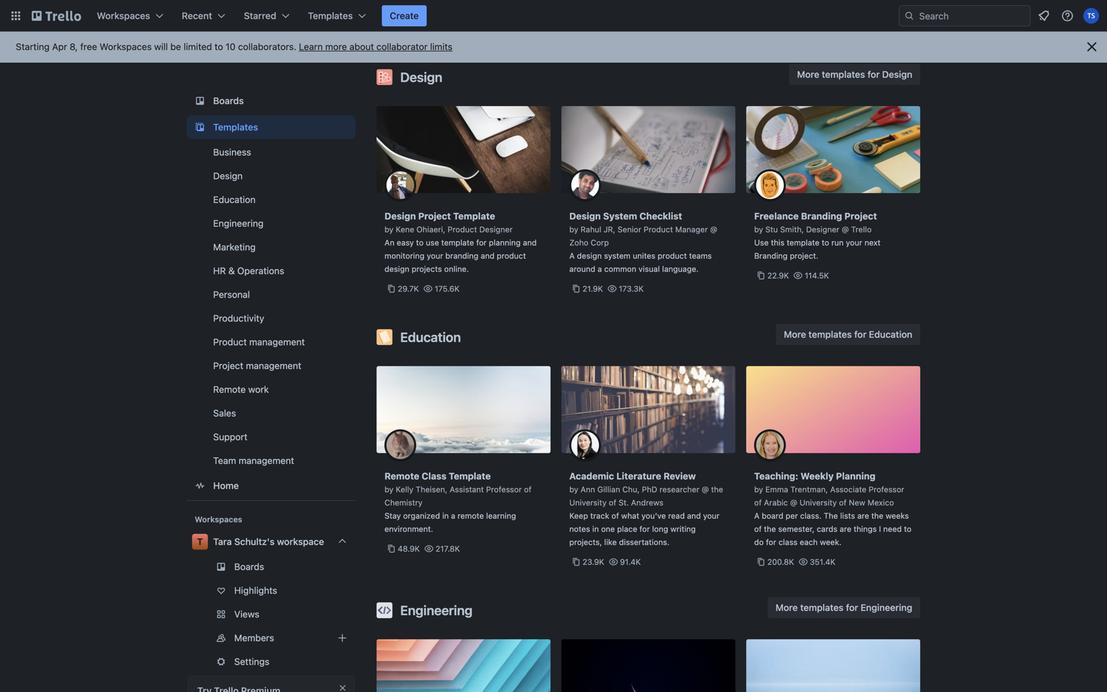 Task type: locate. For each thing, give the bounding box(es) containing it.
hr & operations link
[[187, 260, 356, 281]]

1 vertical spatial and
[[481, 251, 495, 260]]

0 vertical spatial template
[[453, 211, 495, 221]]

use
[[754, 238, 769, 247]]

2 boards link from the top
[[187, 556, 356, 577]]

online.
[[444, 264, 469, 274]]

management down support link at bottom
[[239, 455, 294, 466]]

0 vertical spatial more
[[797, 69, 820, 80]]

of left st.
[[609, 498, 617, 507]]

productivity
[[213, 313, 264, 324]]

design inside 'link'
[[213, 170, 243, 181]]

template inside the remote class template by kelly theisen, assistant professor of chemistry stay organized in a remote learning environment.
[[449, 471, 491, 482]]

project inside design project template by kene ohiaeri, product designer an easy to use template for planning and monitoring your branding and product design projects online.
[[418, 211, 451, 221]]

product down checklist
[[644, 225, 673, 234]]

0 horizontal spatial professor
[[486, 485, 522, 494]]

monitoring
[[385, 251, 425, 260]]

0 vertical spatial boards link
[[187, 89, 356, 113]]

design up around
[[577, 251, 602, 260]]

and up writing
[[687, 511, 701, 520]]

do
[[754, 538, 764, 547]]

a inside the remote class template by kelly theisen, assistant professor of chemistry stay organized in a remote learning environment.
[[451, 511, 455, 520]]

1 vertical spatial templates
[[809, 329, 852, 340]]

of up lists in the bottom right of the page
[[839, 498, 847, 507]]

emma
[[766, 485, 788, 494]]

design inside the design system checklist by rahul jr, senior product manager @ zoho corp a design system unites product teams around a common visual language.
[[577, 251, 602, 260]]

next
[[865, 238, 881, 247]]

sales
[[213, 408, 236, 419]]

one
[[601, 524, 615, 534]]

templates inside button
[[800, 602, 844, 613]]

@ right researcher
[[702, 485, 709, 494]]

templates up business
[[213, 122, 258, 132]]

0 vertical spatial in
[[442, 511, 449, 520]]

university inside academic literature review by ann gillian chu, phd researcher @ the university of st. andrews keep track of what you've read and your notes in one place for long writing projects, like dissertations.
[[570, 498, 607, 507]]

tara schultz (taraschultz7) image
[[1084, 8, 1099, 24]]

boards link for home
[[187, 89, 356, 113]]

2 designer from the left
[[806, 225, 840, 234]]

&
[[228, 265, 235, 276]]

1 horizontal spatial in
[[592, 524, 599, 534]]

2 vertical spatial more
[[776, 602, 798, 613]]

language.
[[662, 264, 699, 274]]

1 template from the left
[[441, 238, 474, 247]]

by inside freelance branding project by stu smith, designer @ trello use this template to run your next branding project.
[[754, 225, 763, 234]]

1 designer from the left
[[479, 225, 513, 234]]

0 horizontal spatial in
[[442, 511, 449, 520]]

by inside design project template by kene ohiaeri, product designer an easy to use template for planning and monitoring your branding and product design projects online.
[[385, 225, 394, 234]]

351.4k
[[810, 557, 836, 567]]

boards up "highlights"
[[234, 561, 264, 572]]

remote up kelly at left
[[385, 471, 419, 482]]

more for design
[[797, 69, 820, 80]]

0 horizontal spatial and
[[481, 251, 495, 260]]

1 horizontal spatial a
[[754, 511, 760, 520]]

learning
[[486, 511, 516, 520]]

management inside project management link
[[246, 360, 301, 371]]

workspaces down workspaces dropdown button
[[100, 41, 152, 52]]

more inside button
[[797, 69, 820, 80]]

1 vertical spatial boards link
[[187, 556, 356, 577]]

@ up run
[[842, 225, 849, 234]]

your right read
[[703, 511, 720, 520]]

workspace
[[277, 536, 324, 547]]

remote inside the remote class template by kelly theisen, assistant professor of chemistry stay organized in a remote learning environment.
[[385, 471, 419, 482]]

of inside the remote class template by kelly theisen, assistant professor of chemistry stay organized in a remote learning environment.
[[524, 485, 532, 494]]

2 product from the left
[[658, 251, 687, 260]]

by inside academic literature review by ann gillian chu, phd researcher @ the university of st. andrews keep track of what you've read and your notes in one place for long writing projects, like dissertations.
[[570, 485, 579, 494]]

1 vertical spatial in
[[592, 524, 599, 534]]

gillian
[[598, 485, 620, 494]]

ann
[[581, 485, 595, 494]]

0 vertical spatial remote
[[213, 384, 246, 395]]

0 horizontal spatial designer
[[479, 225, 513, 234]]

of left what
[[612, 511, 619, 520]]

0 vertical spatial design
[[577, 251, 602, 260]]

template inside design project template by kene ohiaeri, product designer an easy to use template for planning and monitoring your branding and product design projects online.
[[453, 211, 495, 221]]

0 vertical spatial a
[[598, 264, 602, 274]]

workspaces up tara
[[195, 515, 242, 524]]

hr & operations
[[213, 265, 284, 276]]

personal
[[213, 289, 250, 300]]

more inside button
[[776, 602, 798, 613]]

design down search image
[[882, 69, 913, 80]]

a
[[598, 264, 602, 274], [451, 511, 455, 520]]

professor inside teaching: weekly planning by emma trentman, associate professor of arabic @ university of new mexico a board per class. the lists are the weeks of the semester, cards are things i need to do for class each week.
[[869, 485, 905, 494]]

0 horizontal spatial are
[[840, 524, 852, 534]]

more templates for engineering button
[[768, 597, 921, 618]]

boards link up templates link
[[187, 89, 356, 113]]

members
[[234, 632, 274, 643]]

for inside the more templates for education button
[[855, 329, 867, 340]]

@ inside the design system checklist by rahul jr, senior product manager @ zoho corp a design system unites product teams around a common visual language.
[[710, 225, 718, 234]]

2 horizontal spatial engineering
[[861, 602, 913, 613]]

0 horizontal spatial your
[[427, 251, 443, 260]]

2 horizontal spatial product
[[644, 225, 673, 234]]

workspaces inside dropdown button
[[97, 10, 150, 21]]

in right organized
[[442, 511, 449, 520]]

0 vertical spatial templates
[[822, 69, 865, 80]]

starred
[[244, 10, 276, 21]]

0 horizontal spatial the
[[711, 485, 723, 494]]

project up trello
[[845, 211, 877, 221]]

professor up learning
[[486, 485, 522, 494]]

of left ann
[[524, 485, 532, 494]]

switch to… image
[[9, 9, 22, 22]]

remote work link
[[187, 379, 356, 400]]

rahul
[[581, 225, 602, 234]]

the down board
[[764, 524, 776, 534]]

a
[[570, 251, 575, 260], [754, 511, 760, 520]]

design inside design project template by kene ohiaeri, product designer an easy to use template for planning and monitoring your branding and product design projects online.
[[385, 211, 416, 221]]

kene ohiaeri, product designer image
[[385, 169, 416, 201]]

to left run
[[822, 238, 829, 247]]

2 horizontal spatial education
[[869, 329, 913, 340]]

your inside design project template by kene ohiaeri, product designer an easy to use template for planning and monitoring your branding and product design projects online.
[[427, 251, 443, 260]]

1 horizontal spatial project
[[418, 211, 451, 221]]

1 horizontal spatial remote
[[385, 471, 419, 482]]

organized
[[403, 511, 440, 520]]

1 vertical spatial a
[[754, 511, 760, 520]]

remote for remote class template by kelly theisen, assistant professor of chemistry stay organized in a remote learning environment.
[[385, 471, 419, 482]]

1 vertical spatial your
[[427, 251, 443, 260]]

2 vertical spatial and
[[687, 511, 701, 520]]

1 vertical spatial management
[[246, 360, 301, 371]]

university inside teaching: weekly planning by emma trentman, associate professor of arabic @ university of new mexico a board per class. the lists are the weeks of the semester, cards are things i need to do for class each week.
[[800, 498, 837, 507]]

theisen,
[[416, 485, 448, 494]]

university
[[570, 498, 607, 507], [800, 498, 837, 507]]

29.7k
[[398, 284, 419, 293]]

review
[[664, 471, 696, 482]]

by for academic literature review
[[570, 485, 579, 494]]

0 vertical spatial a
[[570, 251, 575, 260]]

settings link
[[187, 651, 356, 672]]

for inside academic literature review by ann gillian chu, phd researcher @ the university of st. andrews keep track of what you've read and your notes in one place for long writing projects, like dissertations.
[[640, 524, 650, 534]]

mexico
[[868, 498, 894, 507]]

branding down this
[[754, 251, 788, 260]]

education inside button
[[869, 329, 913, 340]]

1 horizontal spatial product
[[658, 251, 687, 260]]

by left stu
[[754, 225, 763, 234]]

templates up more
[[308, 10, 353, 21]]

1 product from the left
[[497, 251, 526, 260]]

home link
[[187, 474, 356, 498]]

notes
[[570, 524, 590, 534]]

senior
[[618, 225, 642, 234]]

more inside button
[[784, 329, 806, 340]]

2 horizontal spatial project
[[845, 211, 877, 221]]

planning
[[836, 471, 876, 482]]

phd
[[642, 485, 657, 494]]

2 professor from the left
[[869, 485, 905, 494]]

2 vertical spatial your
[[703, 511, 720, 520]]

1 vertical spatial boards
[[234, 561, 264, 572]]

2 university from the left
[[800, 498, 837, 507]]

management inside 'team management' link
[[239, 455, 294, 466]]

dissertations.
[[619, 538, 670, 547]]

rahul jr, senior product manager @ zoho corp image
[[570, 169, 601, 201]]

by left kelly at left
[[385, 485, 394, 494]]

2 vertical spatial the
[[764, 524, 776, 534]]

1 horizontal spatial template
[[787, 238, 820, 247]]

settings
[[234, 656, 270, 667]]

0 horizontal spatial a
[[451, 511, 455, 520]]

product down productivity
[[213, 336, 247, 347]]

designer up run
[[806, 225, 840, 234]]

to right need
[[904, 524, 912, 534]]

design inside the design system checklist by rahul jr, senior product manager @ zoho corp a design system unites product teams around a common visual language.
[[570, 211, 601, 221]]

and down planning in the left of the page
[[481, 251, 495, 260]]

t
[[197, 536, 203, 547]]

project up remote work
[[213, 360, 243, 371]]

template up planning in the left of the page
[[453, 211, 495, 221]]

easy
[[397, 238, 414, 247]]

product down planning in the left of the page
[[497, 251, 526, 260]]

professor up mexico
[[869, 485, 905, 494]]

management down product management link
[[246, 360, 301, 371]]

project inside freelance branding project by stu smith, designer @ trello use this template to run your next branding project.
[[845, 211, 877, 221]]

team management link
[[187, 450, 356, 471]]

management inside product management link
[[249, 336, 305, 347]]

1 horizontal spatial templates
[[308, 10, 353, 21]]

template up project.
[[787, 238, 820, 247]]

templates inside button
[[809, 329, 852, 340]]

product up branding
[[448, 225, 477, 234]]

branding
[[446, 251, 479, 260]]

1 horizontal spatial design
[[577, 251, 602, 260]]

2 template from the left
[[787, 238, 820, 247]]

design down collaborator
[[400, 69, 443, 85]]

highlights
[[234, 585, 277, 596]]

1 horizontal spatial engineering
[[400, 602, 473, 618]]

the right researcher
[[711, 485, 723, 494]]

are up things
[[858, 511, 869, 520]]

0 horizontal spatial remote
[[213, 384, 246, 395]]

boards right board icon
[[213, 95, 244, 106]]

by left ann
[[570, 485, 579, 494]]

the up i
[[872, 511, 884, 520]]

more templates for education
[[784, 329, 913, 340]]

@ inside freelance branding project by stu smith, designer @ trello use this template to run your next branding project.
[[842, 225, 849, 234]]

for inside "more templates for engineering" button
[[846, 602, 858, 613]]

0 vertical spatial your
[[846, 238, 863, 247]]

kelly
[[396, 485, 414, 494]]

1 horizontal spatial your
[[703, 511, 720, 520]]

recent
[[182, 10, 212, 21]]

checklist
[[640, 211, 682, 221]]

175.6k
[[435, 284, 460, 293]]

researcher
[[660, 485, 700, 494]]

2 vertical spatial templates
[[800, 602, 844, 613]]

back to home image
[[32, 5, 81, 26]]

board image
[[192, 93, 208, 109]]

are down lists in the bottom right of the page
[[840, 524, 852, 534]]

need
[[884, 524, 902, 534]]

1 vertical spatial design
[[385, 264, 410, 274]]

university up class.
[[800, 498, 837, 507]]

1 horizontal spatial professor
[[869, 485, 905, 494]]

0 vertical spatial boards
[[213, 95, 244, 106]]

template up branding
[[441, 238, 474, 247]]

1 vertical spatial branding
[[754, 251, 788, 260]]

by
[[385, 225, 394, 234], [570, 225, 579, 234], [754, 225, 763, 234], [385, 485, 394, 494], [570, 485, 579, 494], [754, 485, 763, 494]]

views
[[234, 609, 259, 620]]

0 vertical spatial branding
[[801, 211, 842, 221]]

and right planning in the left of the page
[[523, 238, 537, 247]]

a left board
[[754, 511, 760, 520]]

project up ohiaeri,
[[418, 211, 451, 221]]

product
[[497, 251, 526, 260], [658, 251, 687, 260]]

2 horizontal spatial and
[[687, 511, 701, 520]]

by inside teaching: weekly planning by emma trentman, associate professor of arabic @ university of new mexico a board per class. the lists are the weeks of the semester, cards are things i need to do for class each week.
[[754, 485, 763, 494]]

1 horizontal spatial product
[[448, 225, 477, 234]]

1 vertical spatial more
[[784, 329, 806, 340]]

of up do
[[754, 524, 762, 534]]

product inside the design system checklist by rahul jr, senior product manager @ zoho corp a design system unites product teams around a common visual language.
[[644, 225, 673, 234]]

your down the use
[[427, 251, 443, 260]]

0 vertical spatial and
[[523, 238, 537, 247]]

of
[[524, 485, 532, 494], [609, 498, 617, 507], [754, 498, 762, 507], [839, 498, 847, 507], [612, 511, 619, 520], [754, 524, 762, 534]]

manager
[[675, 225, 708, 234]]

and
[[523, 238, 537, 247], [481, 251, 495, 260], [687, 511, 701, 520]]

management down the productivity link
[[249, 336, 305, 347]]

1 vertical spatial remote
[[385, 471, 419, 482]]

learn
[[299, 41, 323, 52]]

design inside button
[[882, 69, 913, 80]]

0 horizontal spatial template
[[441, 238, 474, 247]]

product inside design project template by kene ohiaeri, product designer an easy to use template for planning and monitoring your branding and product design projects online.
[[448, 225, 477, 234]]

of left arabic on the right of the page
[[754, 498, 762, 507]]

design project template by kene ohiaeri, product designer an easy to use template for planning and monitoring your branding and product design projects online.
[[385, 211, 537, 274]]

0 horizontal spatial product
[[497, 251, 526, 260]]

0 horizontal spatial design
[[385, 264, 410, 274]]

design up the kene
[[385, 211, 416, 221]]

branding up run
[[801, 211, 842, 221]]

your down trello
[[846, 238, 863, 247]]

literature
[[617, 471, 661, 482]]

business link
[[187, 142, 356, 163]]

1 vertical spatial a
[[451, 511, 455, 520]]

by inside the remote class template by kelly theisen, assistant professor of chemistry stay organized in a remote learning environment.
[[385, 485, 394, 494]]

in left one
[[592, 524, 599, 534]]

design up rahul
[[570, 211, 601, 221]]

0 vertical spatial management
[[249, 336, 305, 347]]

boards link up highlights link
[[187, 556, 356, 577]]

0 horizontal spatial a
[[570, 251, 575, 260]]

0 vertical spatial workspaces
[[97, 10, 150, 21]]

weekly
[[801, 471, 834, 482]]

a right around
[[598, 264, 602, 274]]

template inside design project template by kene ohiaeri, product designer an easy to use template for planning and monitoring your branding and product design projects online.
[[441, 238, 474, 247]]

1 vertical spatial the
[[872, 511, 884, 520]]

design down monitoring
[[385, 264, 410, 274]]

by up zoho
[[570, 225, 579, 234]]

to left the use
[[416, 238, 424, 247]]

1 horizontal spatial designer
[[806, 225, 840, 234]]

a down zoho
[[570, 251, 575, 260]]

professor
[[486, 485, 522, 494], [869, 485, 905, 494]]

by left emma
[[754, 485, 763, 494]]

marketing link
[[187, 237, 356, 258]]

trentman,
[[791, 485, 828, 494]]

@ right "manager"
[[710, 225, 718, 234]]

product inside the design system checklist by rahul jr, senior product manager @ zoho corp a design system unites product teams around a common visual language.
[[658, 251, 687, 260]]

emma trentman, associate professor of arabic @ university of new mexico image
[[754, 429, 786, 461]]

1 vertical spatial template
[[449, 471, 491, 482]]

by up an
[[385, 225, 394, 234]]

1 horizontal spatial university
[[800, 498, 837, 507]]

a left remote
[[451, 511, 455, 520]]

1 vertical spatial templates
[[213, 122, 258, 132]]

designer up planning in the left of the page
[[479, 225, 513, 234]]

for inside teaching: weekly planning by emma trentman, associate professor of arabic @ university of new mexico a board per class. the lists are the weeks of the semester, cards are things i need to do for class each week.
[[766, 538, 777, 547]]

i
[[879, 524, 881, 534]]

teaching: weekly planning by emma trentman, associate professor of arabic @ university of new mexico a board per class. the lists are the weeks of the semester, cards are things i need to do for class each week.
[[754, 471, 912, 547]]

1 professor from the left
[[486, 485, 522, 494]]

1 horizontal spatial the
[[764, 524, 776, 534]]

design link
[[187, 165, 356, 187]]

recent button
[[174, 5, 233, 26]]

0 horizontal spatial product
[[213, 336, 247, 347]]

product up language.
[[658, 251, 687, 260]]

0 horizontal spatial university
[[570, 498, 607, 507]]

keep
[[570, 511, 588, 520]]

0 horizontal spatial engineering
[[213, 218, 264, 229]]

design down business
[[213, 170, 243, 181]]

2 vertical spatial management
[[239, 455, 294, 466]]

2 horizontal spatial your
[[846, 238, 863, 247]]

0 vertical spatial templates
[[308, 10, 353, 21]]

1 horizontal spatial are
[[858, 511, 869, 520]]

boards link
[[187, 89, 356, 113], [187, 556, 356, 577]]

design system checklist by rahul jr, senior product manager @ zoho corp a design system unites product teams around a common visual language.
[[570, 211, 718, 274]]

template up assistant
[[449, 471, 491, 482]]

0 vertical spatial the
[[711, 485, 723, 494]]

0 horizontal spatial branding
[[754, 251, 788, 260]]

0 horizontal spatial education
[[213, 194, 256, 205]]

by for remote class template
[[385, 485, 394, 494]]

a inside the design system checklist by rahul jr, senior product manager @ zoho corp a design system unites product teams around a common visual language.
[[570, 251, 575, 260]]

professor inside the remote class template by kelly theisen, assistant professor of chemistry stay organized in a remote learning environment.
[[486, 485, 522, 494]]

1 horizontal spatial a
[[598, 264, 602, 274]]

new
[[849, 498, 866, 507]]

more templates for engineering
[[776, 602, 913, 613]]

long
[[652, 524, 668, 534]]

1 horizontal spatial branding
[[801, 211, 842, 221]]

boards for home
[[213, 95, 244, 106]]

more templates for design
[[797, 69, 913, 80]]

to inside freelance branding project by stu smith, designer @ trello use this template to run your next branding project.
[[822, 238, 829, 247]]

1 university from the left
[[570, 498, 607, 507]]

template board image
[[192, 119, 208, 135]]

university down ann
[[570, 498, 607, 507]]

1 horizontal spatial education
[[400, 329, 461, 345]]

freelance
[[754, 211, 799, 221]]

1 boards link from the top
[[187, 89, 356, 113]]

more templates for education button
[[776, 324, 921, 345]]

@ up per
[[790, 498, 798, 507]]

workspaces up free
[[97, 10, 150, 21]]

remote up sales
[[213, 384, 246, 395]]

1 vertical spatial are
[[840, 524, 852, 534]]

templates inside button
[[822, 69, 865, 80]]

class.
[[800, 511, 822, 520]]

tara schultz's workspace
[[213, 536, 324, 547]]

by inside the design system checklist by rahul jr, senior product manager @ zoho corp a design system unites product teams around a common visual language.
[[570, 225, 579, 234]]



Task type: describe. For each thing, give the bounding box(es) containing it.
this
[[771, 238, 785, 247]]

add image
[[335, 630, 350, 646]]

workspaces button
[[89, 5, 171, 26]]

limited
[[184, 41, 212, 52]]

education icon image
[[377, 329, 393, 345]]

200.8k
[[768, 557, 794, 567]]

remote work
[[213, 384, 269, 395]]

cards
[[817, 524, 838, 534]]

for inside the more templates for design button
[[868, 69, 880, 80]]

project management
[[213, 360, 301, 371]]

template for education
[[449, 471, 491, 482]]

week.
[[820, 538, 842, 547]]

primary element
[[0, 0, 1107, 32]]

learn more about collaborator limits link
[[299, 41, 453, 52]]

project management link
[[187, 355, 356, 376]]

search image
[[904, 11, 915, 21]]

91.4k
[[620, 557, 641, 567]]

academic
[[570, 471, 614, 482]]

operations
[[237, 265, 284, 276]]

apr
[[52, 41, 67, 52]]

the inside academic literature review by ann gillian chu, phd researcher @ the university of st. andrews keep track of what you've read and your notes in one place for long writing projects, like dissertations.
[[711, 485, 723, 494]]

work
[[248, 384, 269, 395]]

and inside academic literature review by ann gillian chu, phd researcher @ the university of st. andrews keep track of what you've read and your notes in one place for long writing projects, like dissertations.
[[687, 511, 701, 520]]

more for education
[[784, 329, 806, 340]]

design inside design project template by kene ohiaeri, product designer an easy to use template for planning and monitoring your branding and product design projects online.
[[385, 264, 410, 274]]

stu smith, designer @ trello image
[[754, 169, 786, 201]]

things
[[854, 524, 877, 534]]

views link
[[187, 604, 356, 625]]

freelance branding project by stu smith, designer @ trello use this template to run your next branding project.
[[754, 211, 881, 260]]

remote for remote work
[[213, 384, 246, 395]]

corp
[[591, 238, 609, 247]]

university for teaching:
[[800, 498, 837, 507]]

professor for template
[[486, 485, 522, 494]]

planning
[[489, 238, 521, 247]]

team management
[[213, 455, 294, 466]]

0 notifications image
[[1036, 8, 1052, 24]]

template for design
[[453, 211, 495, 221]]

semester,
[[778, 524, 815, 534]]

associate
[[830, 485, 867, 494]]

visual
[[639, 264, 660, 274]]

team
[[213, 455, 236, 466]]

assistant
[[450, 485, 484, 494]]

more for engineering
[[776, 602, 798, 613]]

starred button
[[236, 5, 297, 26]]

your inside academic literature review by ann gillian chu, phd researcher @ the university of st. andrews keep track of what you've read and your notes in one place for long writing projects, like dissertations.
[[703, 511, 720, 520]]

limits
[[430, 41, 453, 52]]

track
[[590, 511, 609, 520]]

personal link
[[187, 284, 356, 305]]

templates link
[[187, 115, 356, 139]]

create button
[[382, 5, 427, 26]]

design icon image
[[377, 69, 393, 85]]

templates inside dropdown button
[[308, 10, 353, 21]]

product inside design project template by kene ohiaeri, product designer an easy to use template for planning and monitoring your branding and product design projects online.
[[497, 251, 526, 260]]

21.9k
[[583, 284, 603, 293]]

system
[[604, 251, 631, 260]]

@ inside teaching: weekly planning by emma trentman, associate professor of arabic @ university of new mexico a board per class. the lists are the weeks of the semester, cards are things i need to do for class each week.
[[790, 498, 798, 507]]

8,
[[70, 41, 78, 52]]

templates for education
[[809, 329, 852, 340]]

collaborators.
[[238, 41, 296, 52]]

arabic
[[764, 498, 788, 507]]

for inside design project template by kene ohiaeri, product designer an easy to use template for planning and monitoring your branding and product design projects online.
[[476, 238, 487, 247]]

your inside freelance branding project by stu smith, designer @ trello use this template to run your next branding project.
[[846, 238, 863, 247]]

2 vertical spatial workspaces
[[195, 515, 242, 524]]

product management link
[[187, 332, 356, 353]]

2 horizontal spatial the
[[872, 511, 884, 520]]

tara
[[213, 536, 232, 547]]

by for teaching: weekly planning
[[754, 485, 763, 494]]

1 vertical spatial workspaces
[[100, 41, 152, 52]]

templates for engineering
[[800, 602, 844, 613]]

product management
[[213, 336, 305, 347]]

professor for planning
[[869, 485, 905, 494]]

@ inside academic literature review by ann gillian chu, phd researcher @ the university of st. andrews keep track of what you've read and your notes in one place for long writing projects, like dissertations.
[[702, 485, 709, 494]]

open information menu image
[[1061, 9, 1074, 22]]

you've
[[642, 511, 666, 520]]

a inside teaching: weekly planning by emma trentman, associate professor of arabic @ university of new mexico a board per class. the lists are the weeks of the semester, cards are things i need to do for class each week.
[[754, 511, 760, 520]]

marketing
[[213, 242, 256, 252]]

productivity link
[[187, 308, 356, 329]]

st.
[[619, 498, 629, 507]]

to inside teaching: weekly planning by emma trentman, associate professor of arabic @ university of new mexico a board per class. the lists are the weeks of the semester, cards are things i need to do for class each week.
[[904, 524, 912, 534]]

boards for views
[[234, 561, 264, 572]]

stay
[[385, 511, 401, 520]]

management for project management
[[246, 360, 301, 371]]

kene
[[396, 225, 414, 234]]

more templates for design button
[[789, 64, 921, 85]]

ann gillian chu, phd researcher @ the university of st. andrews image
[[570, 429, 601, 461]]

designer inside design project template by kene ohiaeri, product designer an easy to use template for planning and monitoring your branding and product design projects online.
[[479, 225, 513, 234]]

Search field
[[915, 6, 1030, 26]]

university for academic
[[570, 498, 607, 507]]

starting apr 8, free workspaces will be limited to 10 collaborators. learn more about collaborator limits
[[16, 41, 453, 52]]

templates for design
[[822, 69, 865, 80]]

engineering inside button
[[861, 602, 913, 613]]

48.9k
[[398, 544, 420, 553]]

hr
[[213, 265, 226, 276]]

in inside academic literature review by ann gillian chu, phd researcher @ the university of st. andrews keep track of what you've read and your notes in one place for long writing projects, like dissertations.
[[592, 524, 599, 534]]

by for design project template
[[385, 225, 394, 234]]

academic literature review by ann gillian chu, phd researcher @ the university of st. andrews keep track of what you've read and your notes in one place for long writing projects, like dissertations.
[[570, 471, 723, 547]]

templates button
[[300, 5, 374, 26]]

remote class template by kelly theisen, assistant professor of chemistry stay organized in a remote learning environment.
[[385, 471, 532, 534]]

0 horizontal spatial project
[[213, 360, 243, 371]]

more
[[325, 41, 347, 52]]

template inside freelance branding project by stu smith, designer @ trello use this template to run your next branding project.
[[787, 238, 820, 247]]

support link
[[187, 426, 356, 448]]

business
[[213, 147, 251, 158]]

to left 10
[[215, 41, 223, 52]]

217.8k
[[436, 544, 460, 553]]

to inside design project template by kene ohiaeri, product designer an easy to use template for planning and monitoring your branding and product design projects online.
[[416, 238, 424, 247]]

lists
[[840, 511, 855, 520]]

management for product management
[[249, 336, 305, 347]]

a inside the design system checklist by rahul jr, senior product manager @ zoho corp a design system unites product teams around a common visual language.
[[598, 264, 602, 274]]

home image
[[192, 478, 208, 494]]

projects
[[412, 264, 442, 274]]

engineering icon image
[[377, 602, 393, 618]]

engineering link
[[187, 213, 356, 234]]

by for design system checklist
[[570, 225, 579, 234]]

jr,
[[604, 225, 616, 234]]

sales link
[[187, 403, 356, 424]]

what
[[621, 511, 639, 520]]

0 vertical spatial are
[[858, 511, 869, 520]]

by for freelance branding project
[[754, 225, 763, 234]]

0 horizontal spatial templates
[[213, 122, 258, 132]]

173.3k
[[619, 284, 644, 293]]

in inside the remote class template by kelly theisen, assistant professor of chemistry stay organized in a remote learning environment.
[[442, 511, 449, 520]]

members link
[[187, 628, 356, 649]]

designer inside freelance branding project by stu smith, designer @ trello use this template to run your next branding project.
[[806, 225, 840, 234]]

1 horizontal spatial and
[[523, 238, 537, 247]]

10
[[226, 41, 236, 52]]

remote
[[458, 511, 484, 520]]

project.
[[790, 251, 819, 260]]

teaching:
[[754, 471, 799, 482]]

kelly theisen, assistant professor of chemistry image
[[385, 429, 416, 461]]

boards link for views
[[187, 556, 356, 577]]

management for team management
[[239, 455, 294, 466]]

read
[[668, 511, 685, 520]]

support
[[213, 431, 247, 442]]



Task type: vqa. For each thing, say whether or not it's contained in the screenshot.
integration.
no



